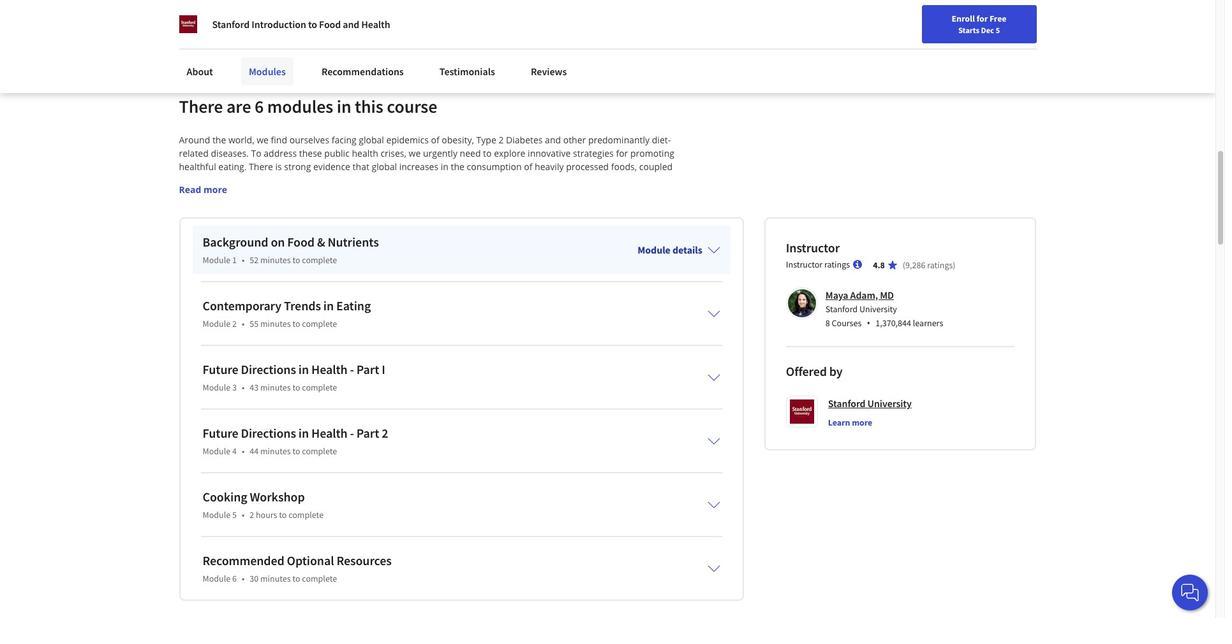 Task type: vqa. For each thing, say whether or not it's contained in the screenshot.
Module in Cooking Workshop Module 5 • 2 hours to complete
yes



Task type: describe. For each thing, give the bounding box(es) containing it.
eating.
[[218, 161, 247, 173]]

module inside the "cooking workshop module 5 • 2 hours to complete"
[[203, 510, 230, 521]]

in inside the contemporary trends in eating module 2 • 55 minutes to complete
[[323, 298, 334, 314]]

future for future directions in health - part 2
[[203, 425, 238, 441]]

1 horizontal spatial for
[[616, 147, 628, 159]]

stanford introduction to food and health
[[212, 18, 390, 31]]

cooking
[[203, 489, 247, 505]]

2 vertical spatial need
[[291, 228, 312, 240]]

cooking,
[[495, 241, 530, 253]]

share
[[201, 16, 225, 29]]

courses
[[832, 318, 862, 329]]

nutrients
[[520, 201, 557, 213]]

future directions in health - part i module 3 • 43 minutes to complete
[[203, 362, 385, 394]]

healthier
[[210, 254, 247, 267]]

1 vertical spatial learners
[[633, 214, 667, 226]]

foods
[[411, 228, 435, 240]]

the right by
[[538, 214, 551, 226]]

enroll
[[952, 13, 975, 24]]

on inside background on food & nutrients module 1 • 52 minutes to complete
[[271, 234, 285, 250]]

1 horizontal spatial have
[[459, 174, 479, 186]]

minutes inside background on food & nutrients module 1 • 52 minutes to complete
[[260, 254, 291, 266]]

module inside future directions in health - part 2 module 4 • 44 minutes to complete
[[203, 446, 230, 457]]

chat with us image
[[1180, 583, 1200, 604]]

0 vertical spatial it.
[[515, 214, 523, 226]]

the left tools
[[232, 228, 246, 240]]

stanford university link
[[828, 396, 912, 411]]

offered
[[786, 364, 827, 380]]

0 horizontal spatial discussions
[[217, 214, 264, 226]]

in inside add this credential to your linkedin profile, resume, or cv share it on social media and in your performance review
[[323, 16, 331, 29]]

type
[[476, 134, 496, 146]]

reviews
[[531, 65, 567, 78]]

those
[[576, 228, 600, 240]]

these
[[299, 147, 322, 159]]

course inside around the world, we find ourselves facing global epidemics of obesity, type 2 diabetes and other predominantly diet- related diseases. to address these public health crises, we urgently need to explore innovative strategies for promoting healthful eating. there is strong evidence that global increases in the consumption of heavily processed foods, coupled with cultural shifts away from the preparation of food in the home, have contributed to high rates of preventable, chronic disease. in this course, learners will be given the information and practical skills they need to begin optimizing the way they eat. this course will shift the focus away from reductionist discussions about nutrients and move, instead, towards practical discussions about real food and the environment in which we consume it. by the end of this course, learners should have the tools they need to distinguish between foods that will support their health and those that threaten it. in addition, we will present a compelling rationale for a return to simple home cooking, an integral part of our efforts to live longer, healthier lives.
[[237, 201, 265, 213]]

of right end
[[572, 214, 580, 226]]

this inside add this credential to your linkedin profile, resume, or cv share it on social media and in your performance review
[[220, 0, 235, 13]]

minutes inside the contemporary trends in eating module 2 • 55 minutes to complete
[[260, 318, 291, 330]]

to inside background on food & nutrients module 1 • 52 minutes to complete
[[293, 254, 300, 266]]

home,
[[430, 174, 457, 186]]

by
[[525, 214, 535, 226]]

to down high
[[555, 187, 563, 200]]

in up home,
[[441, 161, 449, 173]]

maya adam, md link
[[826, 289, 894, 302]]

to down foods
[[428, 241, 436, 253]]

2 inside around the world, we find ourselves facing global epidemics of obesity, type 2 diabetes and other predominantly diet- related diseases. to address these public health crises, we urgently need to explore innovative strategies for promoting healthful eating. there is strong evidence that global increases in the consumption of heavily processed foods, coupled with cultural shifts away from the preparation of food in the home, have contributed to high rates of preventable, chronic disease. in this course, learners will be given the information and practical skills they need to begin optimizing the way they eat. this course will shift the focus away from reductionist discussions about nutrients and move, instead, towards practical discussions about real food and the environment in which we consume it. by the end of this course, learners should have the tools they need to distinguish between foods that will support their health and those that threaten it. in addition, we will present a compelling rationale for a return to simple home cooking, an integral part of our efforts to live longer, healthier lives.
[[499, 134, 504, 146]]

shifts
[[233, 174, 255, 186]]

to left live
[[656, 241, 664, 253]]

introduction
[[252, 18, 306, 31]]

of right preparation
[[372, 174, 380, 186]]

modules link
[[241, 57, 293, 86]]

to inside the contemporary trends in eating module 2 • 55 minutes to complete
[[293, 318, 300, 330]]

will up the 1
[[232, 241, 246, 253]]

and down end
[[558, 228, 574, 240]]

0 horizontal spatial learners
[[275, 187, 310, 200]]

)
[[953, 260, 956, 271]]

and down linkedin
[[343, 18, 359, 31]]

0 vertical spatial away
[[258, 174, 279, 186]]

4.8
[[873, 260, 885, 271]]

support
[[472, 228, 505, 240]]

in up foods
[[423, 214, 431, 226]]

and up distinguish
[[333, 214, 349, 226]]

dec
[[981, 25, 994, 35]]

1 horizontal spatial 6
[[255, 95, 264, 118]]

resources
[[337, 553, 392, 569]]

health for 2
[[311, 425, 348, 441]]

simple
[[439, 241, 466, 253]]

there inside around the world, we find ourselves facing global epidemics of obesity, type 2 diabetes and other predominantly diet- related diseases. to address these public health crises, we urgently need to explore innovative strategies for promoting healthful eating. there is strong evidence that global increases in the consumption of heavily processed foods, coupled with cultural shifts away from the preparation of food in the home, have contributed to high rates of preventable, chronic disease. in this course, learners will be given the information and practical skills they need to begin optimizing the way they eat. this course will shift the focus away from reductionist discussions about nutrients and move, instead, towards practical discussions about real food and the environment in which we consume it. by the end of this course, learners should have the tools they need to distinguish between foods that will support their health and those that threaten it. in addition, we will present a compelling rationale for a return to simple home cooking, an integral part of our efforts to live longer, healthier lives.
[[249, 161, 273, 173]]

information
[[381, 187, 431, 200]]

i
[[382, 362, 385, 378]]

0 vertical spatial they
[[511, 187, 529, 200]]

high
[[543, 174, 561, 186]]

3
[[232, 382, 237, 394]]

2 inside the contemporary trends in eating module 2 • 55 minutes to complete
[[232, 318, 237, 330]]

will up simple
[[456, 228, 470, 240]]

1 vertical spatial need
[[531, 187, 552, 200]]

to right media
[[308, 18, 317, 31]]

1 a from the left
[[283, 241, 288, 253]]

the up diseases.
[[212, 134, 226, 146]]

present
[[248, 241, 280, 253]]

1 horizontal spatial ratings
[[927, 260, 953, 271]]

1 horizontal spatial they
[[271, 228, 289, 240]]

9,286
[[906, 260, 926, 271]]

1 horizontal spatial practical
[[451, 187, 486, 200]]

0 horizontal spatial ratings
[[824, 259, 850, 270]]

in inside future directions in health - part 2 module 4 • 44 minutes to complete
[[299, 425, 309, 441]]

innovative
[[528, 147, 571, 159]]

diabetes
[[506, 134, 543, 146]]

• inside future directions in health - part i module 3 • 43 minutes to complete
[[242, 382, 245, 394]]

the left the way
[[637, 187, 651, 200]]

around the world, we find ourselves facing global epidemics of obesity, type 2 diabetes and other predominantly diet- related diseases. to address these public health crises, we urgently need to explore innovative strategies for promoting healthful eating. there is strong evidence that global increases in the consumption of heavily processed foods, coupled with cultural shifts away from the preparation of food in the home, have contributed to high rates of preventable, chronic disease. in this course, learners will be given the information and practical skills they need to begin optimizing the way they eat. this course will shift the focus away from reductionist discussions about nutrients and move, instead, towards practical discussions about real food and the environment in which we consume it. by the end of this course, learners should have the tools they need to distinguish between foods that will support their health and those that threaten it. in addition, we will present a compelling rationale for a return to simple home cooking, an integral part of our efforts to live longer, healthier lives.
[[179, 134, 685, 267]]

directions for future directions in health - part i
[[241, 362, 296, 378]]

modules
[[267, 95, 333, 118]]

resume,
[[386, 0, 421, 13]]

0 vertical spatial health
[[361, 18, 390, 31]]

obesity,
[[442, 134, 474, 146]]

(
[[903, 260, 906, 271]]

and inside add this credential to your linkedin profile, resume, or cv share it on social media and in your performance review
[[304, 16, 321, 29]]

1 vertical spatial your
[[333, 16, 352, 29]]

• inside the contemporary trends in eating module 2 • 55 minutes to complete
[[242, 318, 245, 330]]

learners inside maya adam, md stanford university 8 courses • 1,370,844 learners
[[913, 318, 943, 329]]

address
[[264, 147, 297, 159]]

1 horizontal spatial course
[[387, 95, 437, 118]]

complete inside the "cooking workshop module 5 • 2 hours to complete"
[[289, 510, 324, 521]]

module inside the contemporary trends in eating module 2 • 55 minutes to complete
[[203, 318, 230, 330]]

&
[[317, 234, 325, 250]]

should
[[179, 228, 207, 240]]

we up to
[[257, 134, 269, 146]]

promoting
[[630, 147, 674, 159]]

this
[[217, 201, 234, 213]]

will left be
[[312, 187, 326, 200]]

their
[[508, 228, 527, 240]]

public
[[324, 147, 350, 159]]

review
[[411, 16, 439, 29]]

md
[[880, 289, 894, 302]]

real
[[293, 214, 309, 226]]

1 vertical spatial university
[[868, 397, 912, 410]]

module inside future directions in health - part i module 3 • 43 minutes to complete
[[203, 382, 230, 394]]

1 vertical spatial course,
[[600, 214, 630, 226]]

eating
[[336, 298, 371, 314]]

instructor ratings
[[786, 259, 850, 270]]

0 horizontal spatial for
[[377, 241, 389, 253]]

more for read more
[[204, 184, 227, 196]]

future directions in health - part 2 module 4 • 44 minutes to complete
[[203, 425, 388, 457]]

begin
[[566, 187, 589, 200]]

to inside add this credential to your linkedin profile, resume, or cv share it on social media and in your performance review
[[283, 0, 292, 13]]

part
[[579, 241, 596, 253]]

we right which
[[460, 214, 472, 226]]

eat.
[[199, 201, 215, 213]]

add this credential to your linkedin profile, resume, or cv share it on social media and in your performance review
[[201, 0, 445, 29]]

optional
[[287, 553, 334, 569]]

0 vertical spatial about
[[493, 201, 517, 213]]

read
[[179, 184, 201, 196]]

consume
[[474, 214, 513, 226]]

the right given
[[365, 187, 379, 200]]

instructor for instructor ratings
[[786, 259, 823, 270]]

end
[[554, 214, 570, 226]]

tools
[[248, 228, 268, 240]]

processed
[[566, 161, 609, 173]]

read more button
[[179, 183, 227, 196]]

modules
[[249, 65, 286, 78]]

this down recommendations link
[[355, 95, 383, 118]]

2 a from the left
[[392, 241, 397, 253]]

enroll for free starts dec 5
[[952, 13, 1007, 35]]

reviews link
[[523, 57, 575, 86]]

linkedin
[[315, 0, 352, 13]]

diseases.
[[211, 147, 249, 159]]

to down type
[[483, 147, 492, 159]]

2 inside the "cooking workshop module 5 • 2 hours to complete"
[[250, 510, 254, 521]]

0 horizontal spatial from
[[281, 174, 302, 186]]

reductionist
[[391, 201, 440, 213]]

threaten
[[621, 228, 657, 240]]

maya adam, md stanford university 8 courses • 1,370,844 learners
[[826, 289, 943, 330]]

0 vertical spatial need
[[460, 147, 481, 159]]

in up information
[[404, 174, 412, 186]]

1 horizontal spatial that
[[437, 228, 454, 240]]

strong
[[284, 161, 311, 173]]

crises,
[[381, 147, 406, 159]]

0 vertical spatial your
[[294, 0, 313, 13]]

rates
[[564, 174, 585, 186]]

credential
[[237, 0, 281, 13]]

maya
[[826, 289, 848, 302]]

food inside background on food & nutrients module 1 • 52 minutes to complete
[[287, 234, 315, 250]]

health for i
[[311, 362, 348, 378]]

2 horizontal spatial that
[[602, 228, 619, 240]]

• inside recommended optional resources module 6 • 30 minutes to complete
[[242, 573, 245, 585]]

maya adam, md image
[[788, 290, 816, 318]]

in up facing
[[337, 95, 351, 118]]

module inside recommended optional resources module 6 • 30 minutes to complete
[[203, 573, 230, 585]]

module details
[[638, 244, 702, 256]]

8
[[826, 318, 830, 329]]

with
[[179, 174, 197, 186]]

recommendations
[[322, 65, 404, 78]]



Task type: locate. For each thing, give the bounding box(es) containing it.
on right tools
[[271, 234, 285, 250]]

ratings
[[824, 259, 850, 270], [927, 260, 953, 271]]

directions up 44
[[241, 425, 296, 441]]

0 vertical spatial 6
[[255, 95, 264, 118]]

background
[[203, 234, 268, 250]]

1 vertical spatial food
[[312, 214, 331, 226]]

food up information
[[383, 174, 402, 186]]

stanford up learn more button
[[828, 397, 866, 410]]

0 horizontal spatial health
[[352, 147, 378, 159]]

• inside the "cooking workshop module 5 • 2 hours to complete"
[[242, 510, 245, 521]]

1 horizontal spatial there
[[249, 161, 273, 173]]

0 vertical spatial in
[[215, 187, 223, 200]]

we up healthier
[[218, 241, 230, 253]]

complete inside recommended optional resources module 6 • 30 minutes to complete
[[302, 573, 337, 585]]

global
[[359, 134, 384, 146], [372, 161, 397, 173]]

coupled
[[639, 161, 673, 173]]

1 vertical spatial on
[[271, 234, 285, 250]]

in up live
[[669, 228, 677, 240]]

on inside add this credential to your linkedin profile, resume, or cv share it on social media and in your performance review
[[235, 16, 247, 29]]

complete inside background on food & nutrients module 1 • 52 minutes to complete
[[302, 254, 337, 266]]

5 right the dec
[[996, 25, 1000, 35]]

contemporary
[[203, 298, 281, 314]]

course, down shifts
[[243, 187, 273, 200]]

5 inside enroll for free starts dec 5
[[996, 25, 1000, 35]]

your up stanford introduction to food and health
[[294, 0, 313, 13]]

testimonials link
[[432, 57, 503, 86]]

complete up workshop
[[302, 446, 337, 457]]

other
[[563, 134, 586, 146]]

0 vertical spatial for
[[977, 13, 988, 24]]

module inside background on food & nutrients module 1 • 52 minutes to complete
[[203, 254, 230, 266]]

compelling
[[290, 241, 336, 253]]

and up innovative
[[545, 134, 561, 146]]

health inside future directions in health - part 2 module 4 • 44 minutes to complete
[[311, 425, 348, 441]]

learners
[[275, 187, 310, 200], [633, 214, 667, 226], [913, 318, 943, 329]]

in down the contemporary trends in eating module 2 • 55 minutes to complete
[[299, 362, 309, 378]]

0 vertical spatial have
[[459, 174, 479, 186]]

the down strong
[[304, 174, 318, 186]]

read more
[[179, 184, 227, 196]]

course,
[[243, 187, 273, 200], [600, 214, 630, 226]]

1 horizontal spatial more
[[852, 417, 872, 429]]

performance
[[354, 16, 409, 29]]

related
[[179, 147, 209, 159]]

to inside future directions in health - part i module 3 • 43 minutes to complete
[[293, 382, 300, 394]]

2 horizontal spatial need
[[531, 187, 552, 200]]

1 vertical spatial food
[[287, 234, 315, 250]]

1 vertical spatial -
[[350, 425, 354, 441]]

future
[[203, 362, 238, 378], [203, 425, 238, 441]]

future inside future directions in health - part 2 module 4 • 44 minutes to complete
[[203, 425, 238, 441]]

1 vertical spatial more
[[852, 417, 872, 429]]

starts
[[958, 25, 980, 35]]

shopping cart: 1 item image
[[917, 10, 941, 30]]

0 vertical spatial instructor
[[786, 240, 840, 256]]

they down "disease."
[[179, 201, 197, 213]]

in inside future directions in health - part i module 3 • 43 minutes to complete
[[299, 362, 309, 378]]

directions for future directions in health - part 2
[[241, 425, 296, 441]]

1 horizontal spatial discussions
[[443, 201, 490, 213]]

1 horizontal spatial it.
[[659, 228, 667, 240]]

more down stanford university link
[[852, 417, 872, 429]]

2 directions from the top
[[241, 425, 296, 441]]

5 minutes from the top
[[260, 573, 291, 585]]

1 horizontal spatial food
[[383, 174, 402, 186]]

english
[[971, 14, 1002, 27]]

about down skills
[[493, 201, 517, 213]]

global up crises,
[[359, 134, 384, 146]]

0 horizontal spatial have
[[210, 228, 230, 240]]

module down cooking
[[203, 510, 230, 521]]

food down linkedin
[[319, 18, 341, 31]]

about
[[187, 65, 213, 78]]

we up 'increases' on the top of page
[[409, 147, 421, 159]]

explore
[[494, 147, 525, 159]]

0 horizontal spatial course,
[[243, 187, 273, 200]]

need down obesity,
[[460, 147, 481, 159]]

lives.
[[250, 254, 270, 267]]

2 part from the top
[[357, 425, 379, 441]]

1 vertical spatial part
[[357, 425, 379, 441]]

ratings right 9,286
[[927, 260, 953, 271]]

it. left by
[[515, 214, 523, 226]]

instructor up instructor ratings
[[786, 240, 840, 256]]

future for future directions in health - part i
[[203, 362, 238, 378]]

they down contributed
[[511, 187, 529, 200]]

integral
[[545, 241, 576, 253]]

0 vertical spatial discussions
[[443, 201, 490, 213]]

0 horizontal spatial about
[[267, 214, 291, 226]]

0 vertical spatial course,
[[243, 187, 273, 200]]

of left heavily
[[524, 161, 533, 173]]

stanford for stanford university
[[828, 397, 866, 410]]

by
[[829, 364, 843, 380]]

part for i
[[357, 362, 379, 378]]

of left our
[[598, 241, 607, 253]]

- inside future directions in health - part 2 module 4 • 44 minutes to complete
[[350, 425, 354, 441]]

2 horizontal spatial learners
[[913, 318, 943, 329]]

0 horizontal spatial practical
[[179, 214, 214, 226]]

6 right are
[[255, 95, 264, 118]]

None search field
[[182, 8, 488, 34]]

1 horizontal spatial away
[[344, 201, 366, 213]]

2 inside future directions in health - part 2 module 4 • 44 minutes to complete
[[382, 425, 388, 441]]

learners down the towards
[[633, 214, 667, 226]]

the down 'increases' on the top of page
[[414, 174, 428, 186]]

university
[[860, 304, 897, 315], [868, 397, 912, 410]]

6
[[255, 95, 264, 118], [232, 573, 237, 585]]

0 horizontal spatial food
[[312, 214, 331, 226]]

1 directions from the top
[[241, 362, 296, 378]]

food
[[383, 174, 402, 186], [312, 214, 331, 226]]

• inside background on food & nutrients module 1 • 52 minutes to complete
[[242, 254, 245, 266]]

in down linkedin
[[323, 16, 331, 29]]

coursera career certificate image
[[795, 0, 1008, 67]]

1 - from the top
[[350, 362, 354, 378]]

recommended optional resources module 6 • 30 minutes to complete
[[203, 553, 392, 585]]

0 vertical spatial directions
[[241, 362, 296, 378]]

1
[[232, 254, 237, 266]]

food down focus
[[312, 214, 331, 226]]

0 horizontal spatial food
[[287, 234, 315, 250]]

0 horizontal spatial in
[[215, 187, 223, 200]]

6 left 30
[[232, 573, 237, 585]]

to inside the "cooking workshop module 5 • 2 hours to complete"
[[279, 510, 287, 521]]

1 vertical spatial practical
[[179, 214, 214, 226]]

to up compelling in the top of the page
[[314, 228, 323, 240]]

increases
[[399, 161, 438, 173]]

to
[[251, 147, 261, 159]]

to
[[283, 0, 292, 13], [308, 18, 317, 31], [483, 147, 492, 159], [532, 174, 541, 186], [555, 187, 563, 200], [314, 228, 323, 240], [428, 241, 436, 253], [656, 241, 664, 253], [293, 254, 300, 266], [293, 318, 300, 330], [293, 382, 300, 394], [293, 446, 300, 457], [279, 510, 287, 521], [293, 573, 300, 585]]

between
[[373, 228, 409, 240]]

will
[[312, 187, 326, 200], [267, 201, 281, 213], [456, 228, 470, 240], [232, 241, 246, 253]]

1 vertical spatial stanford
[[826, 304, 858, 315]]

minutes inside future directions in health - part 2 module 4 • 44 minutes to complete
[[260, 446, 291, 457]]

to right hours
[[279, 510, 287, 521]]

2 vertical spatial for
[[377, 241, 389, 253]]

0 vertical spatial practical
[[451, 187, 486, 200]]

of down the processed
[[587, 174, 596, 186]]

on
[[235, 16, 247, 29], [271, 234, 285, 250]]

testimonials
[[440, 65, 495, 78]]

stanford for stanford introduction to food and health
[[212, 18, 250, 31]]

part inside future directions in health - part 2 module 4 • 44 minutes to complete
[[357, 425, 379, 441]]

0 horizontal spatial your
[[294, 0, 313, 13]]

about
[[493, 201, 517, 213], [267, 214, 291, 226]]

1 vertical spatial health
[[529, 228, 556, 240]]

are
[[227, 95, 251, 118]]

away down given
[[344, 201, 366, 213]]

evidence
[[313, 161, 350, 173]]

• right 3
[[242, 382, 245, 394]]

stanford inside maya adam, md stanford university 8 courses • 1,370,844 learners
[[826, 304, 858, 315]]

discussions up which
[[443, 201, 490, 213]]

0 horizontal spatial 5
[[232, 510, 237, 521]]

this up this
[[225, 187, 240, 200]]

0 vertical spatial 5
[[996, 25, 1000, 35]]

complete up future directions in health - part 2 module 4 • 44 minutes to complete
[[302, 382, 337, 394]]

have
[[459, 174, 479, 186], [210, 228, 230, 240]]

1 vertical spatial it.
[[659, 228, 667, 240]]

0 horizontal spatial they
[[179, 201, 197, 213]]

this down move,
[[583, 214, 598, 226]]

minutes
[[260, 254, 291, 266], [260, 318, 291, 330], [260, 382, 291, 394], [260, 446, 291, 457], [260, 573, 291, 585]]

directions inside future directions in health - part i module 3 • 43 minutes to complete
[[241, 362, 296, 378]]

about link
[[179, 57, 221, 86]]

complete down compelling in the top of the page
[[302, 254, 337, 266]]

complete inside future directions in health - part 2 module 4 • 44 minutes to complete
[[302, 446, 337, 457]]

cv
[[434, 0, 445, 13]]

to inside future directions in health - part 2 module 4 • 44 minutes to complete
[[293, 446, 300, 457]]

learn
[[828, 417, 850, 429]]

0 vertical spatial -
[[350, 362, 354, 378]]

1 vertical spatial there
[[249, 161, 273, 173]]

to up media
[[283, 0, 292, 13]]

1 instructor from the top
[[786, 240, 840, 256]]

distinguish
[[325, 228, 371, 240]]

strategies
[[573, 147, 614, 159]]

optimizing
[[591, 187, 635, 200]]

1 vertical spatial instructor
[[786, 259, 823, 270]]

more up eat.
[[204, 184, 227, 196]]

directions up 43
[[241, 362, 296, 378]]

future up 3
[[203, 362, 238, 378]]

0 horizontal spatial there
[[179, 95, 223, 118]]

1 horizontal spatial 5
[[996, 25, 1000, 35]]

from up environment
[[368, 201, 388, 213]]

given
[[341, 187, 363, 200]]

about down shift
[[267, 214, 291, 226]]

to left high
[[532, 174, 541, 186]]

of
[[431, 134, 439, 146], [524, 161, 533, 173], [372, 174, 380, 186], [587, 174, 596, 186], [572, 214, 580, 226], [598, 241, 607, 253]]

6 inside recommended optional resources module 6 • 30 minutes to complete
[[232, 573, 237, 585]]

free
[[990, 13, 1007, 24]]

1 horizontal spatial food
[[319, 18, 341, 31]]

0 vertical spatial global
[[359, 134, 384, 146]]

there
[[179, 95, 223, 118], [249, 161, 273, 173]]

facing
[[332, 134, 357, 146]]

and up end
[[560, 201, 576, 213]]

1 vertical spatial directions
[[241, 425, 296, 441]]

preparation
[[320, 174, 370, 186]]

1 vertical spatial they
[[179, 201, 197, 213]]

0 horizontal spatial that
[[353, 161, 369, 173]]

or
[[423, 0, 432, 13]]

2 vertical spatial they
[[271, 228, 289, 240]]

1 part from the top
[[357, 362, 379, 378]]

cooking workshop module 5 • 2 hours to complete
[[203, 489, 324, 521]]

0 vertical spatial food
[[319, 18, 341, 31]]

• inside maya adam, md stanford university 8 courses • 1,370,844 learners
[[867, 316, 871, 330]]

2 minutes from the top
[[260, 318, 291, 330]]

1 vertical spatial course
[[237, 201, 265, 213]]

0 vertical spatial part
[[357, 362, 379, 378]]

global down crises,
[[372, 161, 397, 173]]

live
[[667, 241, 681, 253]]

will left shift
[[267, 201, 281, 213]]

there down to
[[249, 161, 273, 173]]

0 vertical spatial future
[[203, 362, 238, 378]]

43
[[250, 382, 259, 394]]

profile,
[[354, 0, 384, 13]]

that up our
[[602, 228, 619, 240]]

the up the real
[[303, 201, 317, 213]]

practical
[[451, 187, 486, 200], [179, 214, 214, 226]]

1 horizontal spatial on
[[271, 234, 285, 250]]

have right home,
[[459, 174, 479, 186]]

on right it
[[235, 16, 247, 29]]

2 vertical spatial stanford
[[828, 397, 866, 410]]

and right media
[[304, 16, 321, 29]]

0 horizontal spatial more
[[204, 184, 227, 196]]

• inside future directions in health - part 2 module 4 • 44 minutes to complete
[[242, 446, 245, 457]]

1 vertical spatial global
[[372, 161, 397, 173]]

efforts
[[626, 241, 653, 253]]

2 instructor from the top
[[786, 259, 823, 270]]

consumption
[[467, 161, 522, 173]]

1 vertical spatial from
[[368, 201, 388, 213]]

- for 2
[[350, 425, 354, 441]]

module down contemporary
[[203, 318, 230, 330]]

your
[[294, 0, 313, 13], [333, 16, 352, 29]]

1 minutes from the top
[[260, 254, 291, 266]]

1 horizontal spatial health
[[529, 228, 556, 240]]

to down trends
[[293, 318, 300, 330]]

in down cultural
[[215, 187, 223, 200]]

0 horizontal spatial away
[[258, 174, 279, 186]]

contemporary trends in eating module 2 • 55 minutes to complete
[[203, 298, 371, 330]]

minutes inside future directions in health - part i module 3 • 43 minutes to complete
[[260, 382, 291, 394]]

module left the 1
[[203, 254, 230, 266]]

longer,
[[179, 254, 208, 267]]

complete
[[302, 254, 337, 266], [302, 318, 337, 330], [302, 382, 337, 394], [302, 446, 337, 457], [289, 510, 324, 521], [302, 573, 337, 585]]

1,370,844
[[876, 318, 911, 329]]

there up the around
[[179, 95, 223, 118]]

0 vertical spatial from
[[281, 174, 302, 186]]

0 vertical spatial there
[[179, 95, 223, 118]]

and down home,
[[433, 187, 449, 200]]

way
[[653, 187, 669, 200]]

predominantly
[[588, 134, 650, 146]]

part inside future directions in health - part i module 3 • 43 minutes to complete
[[357, 362, 379, 378]]

- for i
[[350, 362, 354, 378]]

0 vertical spatial stanford
[[212, 18, 250, 31]]

1 vertical spatial 5
[[232, 510, 237, 521]]

health inside future directions in health - part i module 3 • 43 minutes to complete
[[311, 362, 348, 378]]

5 inside the "cooking workshop module 5 • 2 hours to complete"
[[232, 510, 237, 521]]

foods,
[[611, 161, 637, 173]]

minutes right 44
[[260, 446, 291, 457]]

the up distinguish
[[351, 214, 365, 226]]

minutes right 55
[[260, 318, 291, 330]]

minutes inside recommended optional resources module 6 • 30 minutes to complete
[[260, 573, 291, 585]]

directions
[[241, 362, 296, 378], [241, 425, 296, 441]]

future inside future directions in health - part i module 3 • 43 minutes to complete
[[203, 362, 238, 378]]

course, down instead,
[[600, 214, 630, 226]]

0 horizontal spatial it.
[[515, 214, 523, 226]]

complete down workshop
[[289, 510, 324, 521]]

1 horizontal spatial a
[[392, 241, 397, 253]]

directions inside future directions in health - part 2 module 4 • 44 minutes to complete
[[241, 425, 296, 441]]

contributed
[[481, 174, 530, 186]]

minutes right 43
[[260, 382, 291, 394]]

health down facing
[[352, 147, 378, 159]]

- inside future directions in health - part i module 3 • 43 minutes to complete
[[350, 362, 354, 378]]

epidemics
[[386, 134, 429, 146]]

1 vertical spatial health
[[311, 362, 348, 378]]

1 vertical spatial away
[[344, 201, 366, 213]]

for up the dec
[[977, 13, 988, 24]]

the up home,
[[451, 161, 464, 173]]

hours
[[256, 510, 277, 521]]

to right 43
[[293, 382, 300, 394]]

complete inside the contemporary trends in eating module 2 • 55 minutes to complete
[[302, 318, 337, 330]]

for down between
[[377, 241, 389, 253]]

more for learn more
[[852, 417, 872, 429]]

that up preparation
[[353, 161, 369, 173]]

3 minutes from the top
[[260, 382, 291, 394]]

1 vertical spatial in
[[669, 228, 677, 240]]

1 horizontal spatial in
[[669, 228, 677, 240]]

this
[[220, 0, 235, 13], [355, 95, 383, 118], [225, 187, 240, 200], [583, 214, 598, 226]]

university inside maya adam, md stanford university 8 courses • 1,370,844 learners
[[860, 304, 897, 315]]

discussions down this
[[217, 214, 264, 226]]

it.
[[515, 214, 523, 226], [659, 228, 667, 240]]

minutes down "present"
[[260, 254, 291, 266]]

2 vertical spatial learners
[[913, 318, 943, 329]]

instructor for instructor
[[786, 240, 840, 256]]

• right the 1
[[242, 254, 245, 266]]

for inside enroll for free starts dec 5
[[977, 13, 988, 24]]

2 vertical spatial health
[[311, 425, 348, 441]]

0 horizontal spatial on
[[235, 16, 247, 29]]

-
[[350, 362, 354, 378], [350, 425, 354, 441]]

2 - from the top
[[350, 425, 354, 441]]

1 vertical spatial have
[[210, 228, 230, 240]]

environment
[[367, 214, 421, 226]]

shift
[[283, 201, 301, 213]]

stanford down maya
[[826, 304, 858, 315]]

our
[[609, 241, 624, 253]]

an
[[532, 241, 542, 253]]

of up the urgently
[[431, 134, 439, 146]]

a right "present"
[[283, 241, 288, 253]]

stanford university image
[[179, 15, 197, 33]]

food left &
[[287, 234, 315, 250]]

4 minutes from the top
[[260, 446, 291, 457]]

part for 2
[[357, 425, 379, 441]]

1 horizontal spatial need
[[460, 147, 481, 159]]

from down strong
[[281, 174, 302, 186]]

0 vertical spatial on
[[235, 16, 247, 29]]

complete inside future directions in health - part i module 3 • 43 minutes to complete
[[302, 382, 337, 394]]

for up the foods,
[[616, 147, 628, 159]]

0 vertical spatial learners
[[275, 187, 310, 200]]

2 future from the top
[[203, 425, 238, 441]]

to inside recommended optional resources module 6 • 30 minutes to complete
[[293, 573, 300, 585]]

• left 30
[[242, 573, 245, 585]]

1 future from the top
[[203, 362, 238, 378]]

module down threaten at the top
[[638, 244, 671, 256]]

in
[[215, 187, 223, 200], [669, 228, 677, 240]]

health up an
[[529, 228, 556, 240]]

the
[[212, 134, 226, 146], [451, 161, 464, 173], [304, 174, 318, 186], [414, 174, 428, 186], [365, 187, 379, 200], [637, 187, 651, 200], [303, 201, 317, 213], [351, 214, 365, 226], [538, 214, 551, 226], [232, 228, 246, 240]]



